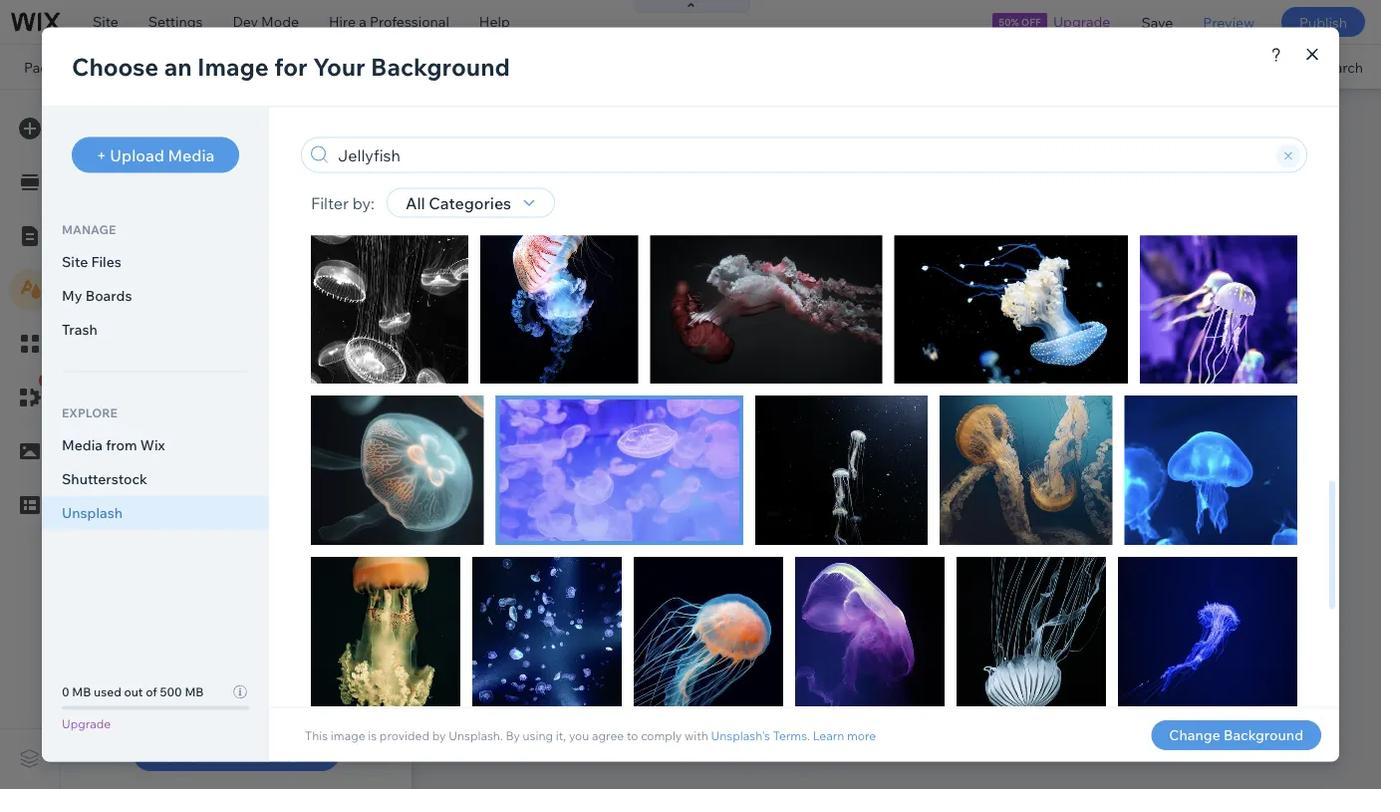 Task type: locate. For each thing, give the bounding box(es) containing it.
video
[[319, 281, 357, 298]]

settings
[[148, 13, 203, 30]]

preview button
[[1188, 0, 1269, 44]]

mode
[[261, 13, 299, 30]]

page
[[106, 109, 144, 129]]

a
[[359, 13, 367, 30]]

apply to other pages button
[[133, 735, 340, 771]]

50% off
[[999, 15, 1041, 28]]

to
[[204, 743, 219, 763]]

professional
[[370, 13, 449, 30]]

https://www.wix.com/mysite
[[343, 58, 525, 75]]

other
[[223, 743, 267, 763]]

background
[[147, 109, 240, 129]]

publish button
[[1281, 7, 1365, 37]]

save
[[1141, 13, 1173, 31]]

publish
[[1299, 13, 1347, 31]]

apply
[[157, 743, 200, 763]]

pages
[[270, 743, 316, 763]]



Task type: vqa. For each thing, say whether or not it's contained in the screenshot.
Apply
yes



Task type: describe. For each thing, give the bounding box(es) containing it.
page background
[[106, 109, 240, 129]]

search button
[[1276, 45, 1381, 89]]

site
[[93, 13, 118, 30]]

upgrade
[[1053, 13, 1111, 30]]

apply to other pages
[[157, 743, 316, 763]]

image
[[226, 281, 267, 298]]

50%
[[999, 15, 1019, 28]]

color
[[137, 281, 173, 298]]

dev mode
[[233, 13, 299, 30]]

off
[[1021, 15, 1041, 28]]

search
[[1318, 58, 1363, 75]]

hire a professional
[[329, 13, 449, 30]]

hire
[[329, 13, 356, 30]]

dev
[[233, 13, 258, 30]]

preview
[[1203, 13, 1254, 31]]

home
[[63, 58, 103, 75]]

help
[[479, 13, 510, 30]]

save button
[[1126, 0, 1188, 44]]



